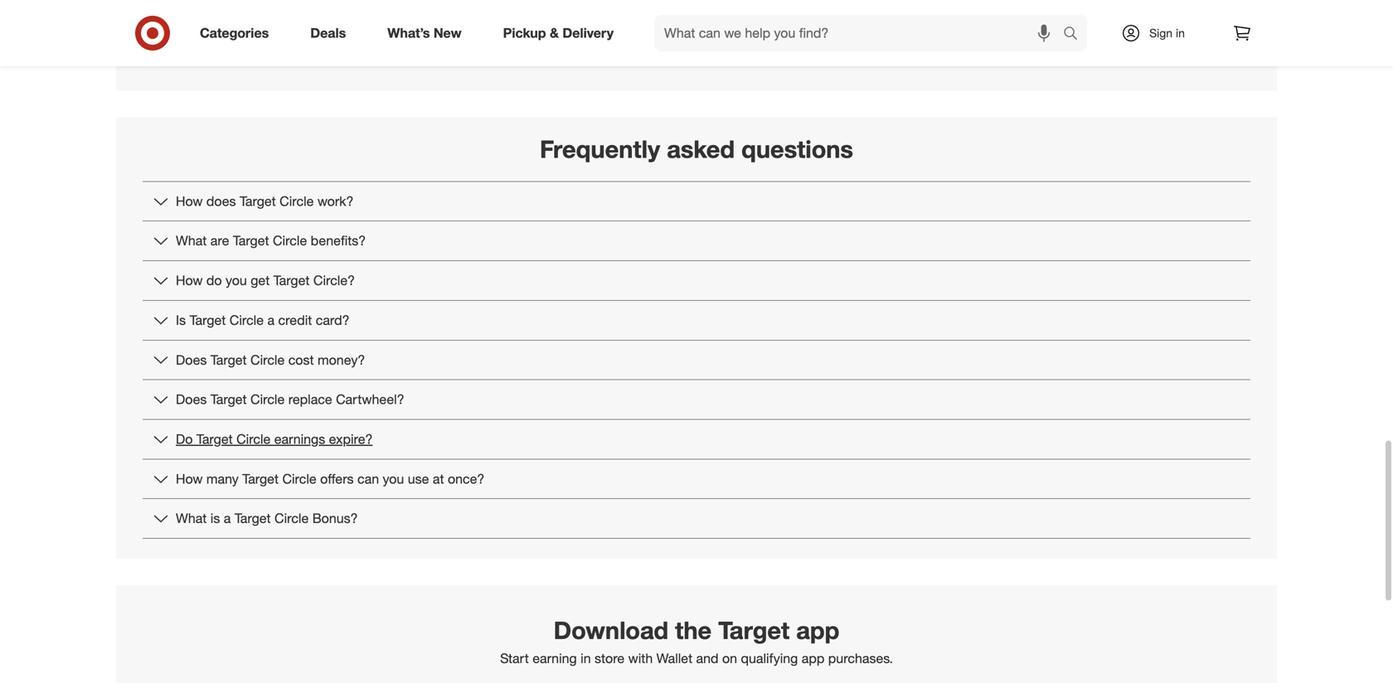 Task type: vqa. For each thing, say whether or not it's contained in the screenshot.
Order
no



Task type: locate. For each thing, give the bounding box(es) containing it.
target right do
[[196, 431, 233, 447]]

target right is
[[190, 312, 226, 328]]

circle down does target circle cost money?
[[251, 392, 285, 408]]

bonus?
[[312, 511, 358, 527]]

are
[[211, 233, 229, 249]]

0 vertical spatial how
[[176, 193, 203, 209]]

the
[[675, 616, 712, 645]]

sign in
[[1150, 26, 1185, 40]]

circle left bonus?
[[275, 511, 309, 527]]

deals link
[[296, 15, 367, 51]]

credit
[[278, 312, 312, 328]]

a inside dropdown button
[[267, 312, 275, 328]]

does
[[176, 352, 207, 368], [176, 392, 207, 408]]

download
[[554, 616, 669, 645]]

circle left cost
[[251, 352, 285, 368]]

does
[[206, 193, 236, 209]]

and
[[696, 651, 719, 667]]

how many target circle offers can you use at once?
[[176, 471, 485, 487]]

how many target circle offers can you use at once? button
[[143, 460, 1251, 499]]

0 horizontal spatial you
[[226, 273, 247, 289]]

in right sign
[[1176, 26, 1185, 40]]

target
[[240, 193, 276, 209], [233, 233, 269, 249], [273, 273, 310, 289], [190, 312, 226, 328], [211, 352, 247, 368], [211, 392, 247, 408], [196, 431, 233, 447], [242, 471, 279, 487], [235, 511, 271, 527], [719, 616, 790, 645]]

learn more about redcard link
[[675, 35, 837, 54]]

0 vertical spatial does
[[176, 352, 207, 368]]

1 vertical spatial what
[[176, 511, 207, 527]]

redcard right about
[[784, 37, 837, 53]]

what are target circle benefits? button
[[143, 222, 1251, 261]]

0 vertical spatial what
[[176, 233, 207, 249]]

earning
[[533, 651, 577, 667]]

1 horizontal spatial a
[[267, 312, 275, 328]]

0 horizontal spatial in
[[581, 651, 591, 667]]

a inside dropdown button
[[224, 511, 231, 527]]

2 vertical spatial a
[[224, 511, 231, 527]]

app
[[796, 616, 840, 645], [802, 651, 825, 667]]

purchases.
[[828, 651, 893, 667]]

replace
[[288, 392, 332, 408]]

a left credit
[[267, 312, 275, 328]]

target down is target circle a credit card?
[[211, 352, 247, 368]]

app right qualifying
[[802, 651, 825, 667]]

2 vertical spatial how
[[176, 471, 203, 487]]

cost
[[288, 352, 314, 368]]

What can we help you find? suggestions appear below search field
[[654, 15, 1068, 51]]

1 horizontal spatial you
[[383, 471, 404, 487]]

what left are
[[176, 233, 207, 249]]

0 vertical spatial app
[[796, 616, 840, 645]]

circle inside what is a target circle bonus? dropdown button
[[275, 511, 309, 527]]

store
[[595, 651, 625, 667]]

1 vertical spatial a
[[267, 312, 275, 328]]

what inside 'dropdown button'
[[176, 233, 207, 249]]

delivery
[[563, 25, 614, 41]]

redcard left yet?
[[589, 37, 642, 53]]

circle left earnings
[[236, 431, 271, 447]]

circle
[[280, 193, 314, 209], [273, 233, 307, 249], [230, 312, 264, 328], [251, 352, 285, 368], [251, 392, 285, 408], [236, 431, 271, 447], [282, 471, 317, 487], [275, 511, 309, 527]]

have
[[547, 37, 575, 53]]

1 vertical spatial does
[[176, 392, 207, 408]]

search button
[[1056, 15, 1096, 55]]

search
[[1056, 27, 1096, 43]]

2 what from the top
[[176, 511, 207, 527]]

&
[[550, 25, 559, 41]]

how does target circle work? button
[[143, 182, 1251, 221]]

2 how from the top
[[176, 273, 203, 289]]

many
[[206, 471, 239, 487]]

a right 'is'
[[224, 511, 231, 527]]

1 vertical spatial you
[[383, 471, 404, 487]]

do target circle earnings expire? button
[[143, 420, 1251, 459]]

you left use
[[383, 471, 404, 487]]

app up 'purchases.'
[[796, 616, 840, 645]]

circle?
[[313, 273, 355, 289]]

1 what from the top
[[176, 233, 207, 249]]

0 horizontal spatial redcard
[[589, 37, 642, 53]]

is target circle a credit card?
[[176, 312, 350, 328]]

circle inside does target circle cost money? dropdown button
[[251, 352, 285, 368]]

target right many
[[242, 471, 279, 487]]

download the target app start earning in store with wallet and on qualifying app purchases.
[[500, 616, 893, 667]]

on
[[722, 651, 737, 667]]

wallet
[[657, 651, 693, 667]]

2 does from the top
[[176, 392, 207, 408]]

target up qualifying
[[719, 616, 790, 645]]

1 vertical spatial in
[[581, 651, 591, 667]]

more
[[712, 37, 742, 53]]

circle inside how many target circle offers can you use at once? dropdown button
[[282, 471, 317, 487]]

target right are
[[233, 233, 269, 249]]

1 horizontal spatial in
[[1176, 26, 1185, 40]]

what for what are target circle benefits?
[[176, 233, 207, 249]]

1 redcard from the left
[[589, 37, 642, 53]]

how
[[176, 193, 203, 209], [176, 273, 203, 289], [176, 471, 203, 487]]

how left do
[[176, 273, 203, 289]]

1 how from the top
[[176, 193, 203, 209]]

you right do
[[226, 273, 247, 289]]

pickup & delivery link
[[489, 15, 635, 51]]

what inside dropdown button
[[176, 511, 207, 527]]

how left many
[[176, 471, 203, 487]]

circle left "offers"
[[282, 471, 317, 487]]

redcard
[[589, 37, 642, 53], [784, 37, 837, 53]]

does up do
[[176, 392, 207, 408]]

is
[[211, 511, 220, 527]]

1 vertical spatial app
[[802, 651, 825, 667]]

how for how do you get target circle?
[[176, 273, 203, 289]]

3 how from the top
[[176, 471, 203, 487]]

target inside 'dropdown button'
[[233, 233, 269, 249]]

0 vertical spatial a
[[579, 37, 586, 53]]

what is a target circle bonus? button
[[143, 499, 1251, 538]]

card?
[[316, 312, 350, 328]]

circle inside is target circle a credit card? dropdown button
[[230, 312, 264, 328]]

yet?
[[646, 37, 671, 53]]

does target circle replace cartwheel? button
[[143, 380, 1251, 419]]

0 horizontal spatial a
[[224, 511, 231, 527]]

1 does from the top
[[176, 352, 207, 368]]

does for does target circle replace cartwheel?
[[176, 392, 207, 408]]

in
[[1176, 26, 1185, 40], [581, 651, 591, 667]]

how left the does
[[176, 193, 203, 209]]

does down is
[[176, 352, 207, 368]]

does for does target circle cost money?
[[176, 352, 207, 368]]

a right the have
[[579, 37, 586, 53]]

once?
[[448, 471, 485, 487]]

is target circle a credit card? button
[[143, 301, 1251, 340]]

qualifying
[[741, 651, 798, 667]]

questions
[[742, 134, 854, 164]]

a
[[579, 37, 586, 53], [267, 312, 275, 328], [224, 511, 231, 527]]

earnings
[[274, 431, 325, 447]]

how do you get target circle?
[[176, 273, 355, 289]]

work?
[[318, 193, 354, 209]]

2 horizontal spatial a
[[579, 37, 586, 53]]

how for how does target circle work?
[[176, 193, 203, 209]]

is
[[176, 312, 186, 328]]

target right 'is'
[[235, 511, 271, 527]]

1 vertical spatial how
[[176, 273, 203, 289]]

you
[[226, 273, 247, 289], [383, 471, 404, 487]]

categories link
[[186, 15, 290, 51]]

circle down get
[[230, 312, 264, 328]]

do target circle earnings expire?
[[176, 431, 373, 447]]

1 horizontal spatial redcard
[[784, 37, 837, 53]]

sign in link
[[1107, 15, 1211, 51]]

circle left work?
[[280, 193, 314, 209]]

what left 'is'
[[176, 511, 207, 527]]

in left store
[[581, 651, 591, 667]]

what
[[176, 233, 207, 249], [176, 511, 207, 527]]

circle up how do you get target circle?
[[273, 233, 307, 249]]



Task type: describe. For each thing, give the bounding box(es) containing it.
how for how many target circle offers can you use at once?
[[176, 471, 203, 487]]

does target circle replace cartwheel?
[[176, 392, 404, 408]]

what's new
[[388, 25, 462, 41]]

about
[[746, 37, 780, 53]]

cartwheel?
[[336, 392, 404, 408]]

get
[[251, 273, 270, 289]]

pickup
[[503, 25, 546, 41]]

frequently
[[540, 134, 660, 164]]

pickup & delivery
[[503, 25, 614, 41]]

a for redcard
[[579, 37, 586, 53]]

do
[[206, 273, 222, 289]]

how do you get target circle? button
[[143, 261, 1251, 300]]

new
[[434, 25, 462, 41]]

can
[[358, 471, 379, 487]]

with
[[628, 651, 653, 667]]

target down does target circle cost money?
[[211, 392, 247, 408]]

sign
[[1150, 26, 1173, 40]]

use
[[408, 471, 429, 487]]

circle inside what are target circle benefits? 'dropdown button'
[[273, 233, 307, 249]]

benefits?
[[311, 233, 366, 249]]

categories
[[200, 25, 269, 41]]

at
[[433, 471, 444, 487]]

what are target circle benefits?
[[176, 233, 366, 249]]

what's new link
[[373, 15, 482, 51]]

money?
[[318, 352, 365, 368]]

target inside download the target app start earning in store with wallet and on qualifying app purchases.
[[719, 616, 790, 645]]

does target circle cost money? button
[[143, 341, 1251, 380]]

target inside dropdown button
[[190, 312, 226, 328]]

deals
[[310, 25, 346, 41]]

offers
[[320, 471, 354, 487]]

what for what is a target circle bonus?
[[176, 511, 207, 527]]

target right the does
[[240, 193, 276, 209]]

does target circle cost money?
[[176, 352, 365, 368]]

circle inside do target circle earnings expire? dropdown button
[[236, 431, 271, 447]]

circle inside does target circle replace cartwheel? dropdown button
[[251, 392, 285, 408]]

target right get
[[273, 273, 310, 289]]

in inside download the target app start earning in store with wallet and on qualifying app purchases.
[[581, 651, 591, 667]]

what's
[[388, 25, 430, 41]]

circle inside how does target circle work? dropdown button
[[280, 193, 314, 209]]

start
[[500, 651, 529, 667]]

expire?
[[329, 431, 373, 447]]

0 vertical spatial you
[[226, 273, 247, 289]]

don't
[[513, 37, 543, 53]]

do
[[176, 431, 193, 447]]

0 vertical spatial in
[[1176, 26, 1185, 40]]

asked
[[667, 134, 735, 164]]

don't have a redcard yet? learn more about redcard
[[513, 37, 837, 53]]

how does target circle work?
[[176, 193, 354, 209]]

a for target
[[224, 511, 231, 527]]

2 redcard from the left
[[784, 37, 837, 53]]

learn
[[675, 37, 708, 53]]

frequently asked questions
[[540, 134, 854, 164]]

what is a target circle bonus?
[[176, 511, 358, 527]]



